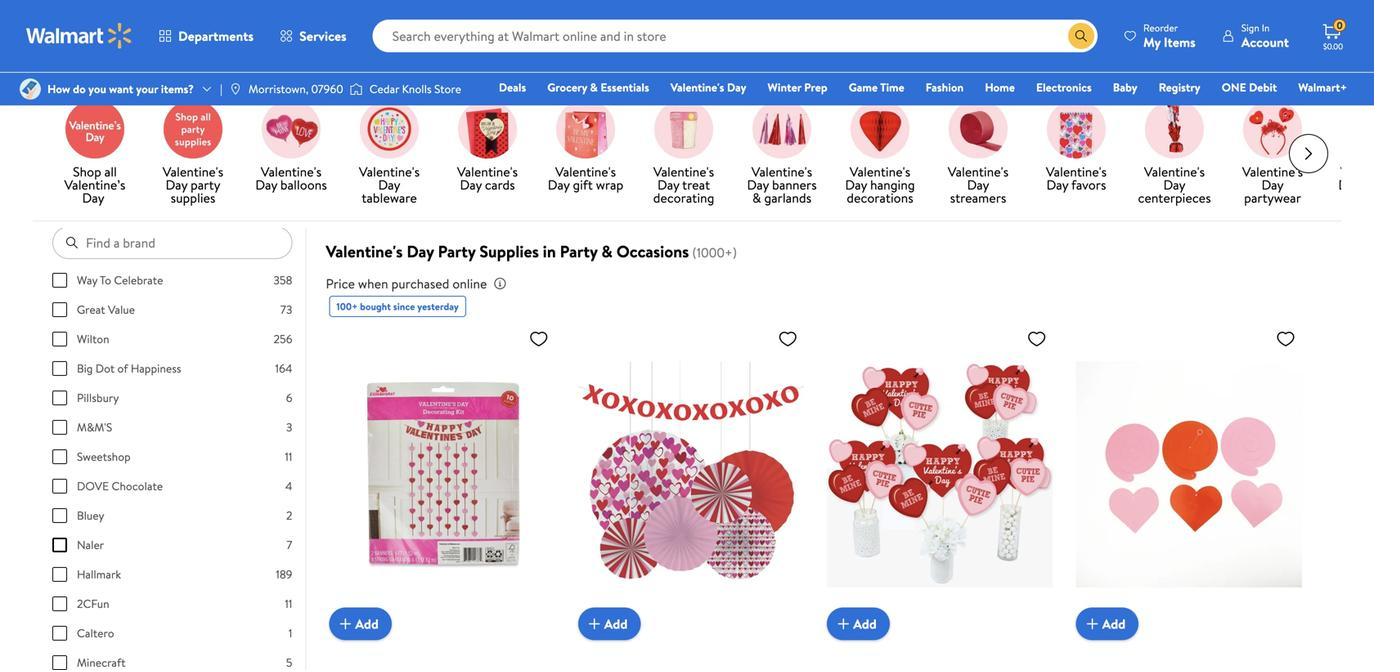 Task type: describe. For each thing, give the bounding box(es) containing it.
treat
[[682, 176, 710, 194]]

chocolate
[[112, 479, 163, 495]]

one
[[1222, 79, 1246, 95]]

prep
[[804, 79, 828, 95]]

valentine's for favors
[[1046, 163, 1107, 181]]

valentine's day cards
[[457, 163, 518, 194]]

winter prep link
[[760, 79, 835, 96]]

when
[[358, 275, 388, 293]]

dove
[[77, 479, 109, 495]]

cedar knolls store
[[369, 81, 461, 97]]

shop all valentine's day image
[[65, 100, 124, 159]]

valentine's day partywear image
[[1243, 100, 1302, 159]]

celebrate
[[114, 272, 163, 288]]

valentine's up valentine's day treat decorating image
[[671, 79, 724, 95]]

3
[[286, 420, 292, 436]]

happiness
[[131, 361, 181, 377]]

game
[[849, 79, 878, 95]]

sign in to add to favorites list, big dot of happiness conversation hearts - valentine's day party centerpiece sticks - table toppers - set of 15 image
[[1027, 329, 1047, 349]]

fashion link
[[918, 79, 971, 96]]

add button for big dot of happiness conversation hearts - valentine's day party centerpiece sticks - table toppers - set of 15 image
[[827, 608, 890, 641]]

day for partywear
[[1262, 176, 1284, 194]]

valentine's day party supplies image
[[164, 100, 222, 159]]

189
[[276, 567, 292, 583]]

valentine's for hanging
[[850, 163, 910, 181]]

valentine's day gift wrap image
[[556, 100, 615, 159]]

search icon image
[[1075, 29, 1088, 43]]

valentine's day balloons
[[255, 163, 327, 194]]

sign in to add to favorites list, 3 paper danglers, way to celebrate, paper material, red and pink color, 5.8 inch image
[[1276, 329, 1296, 349]]

how
[[47, 81, 70, 97]]

valentine's for gift
[[555, 163, 616, 181]]

in
[[543, 240, 556, 263]]

valentine's day red and pink happy valentine's day decoration kit, 10 pieces, by way to celebrate image
[[329, 322, 555, 628]]

store
[[97, 52, 123, 67]]

100+ bought since yesterday
[[337, 300, 459, 314]]

valentine's day partywear
[[1242, 163, 1303, 207]]

add button for valentine's day xoxo banner and paper fan decor kit by way to celebrate image
[[578, 608, 641, 641]]

party
[[191, 176, 220, 194]]

dot
[[96, 361, 115, 377]]

$0.00
[[1323, 41, 1343, 52]]

valentine's for balloons
[[261, 163, 322, 181]]

departments button
[[146, 16, 267, 56]]

valentine's for party
[[163, 163, 223, 181]]

day for treat
[[658, 176, 679, 194]]

one debit link
[[1214, 79, 1284, 96]]

debit
[[1249, 79, 1277, 95]]

day left winter
[[727, 79, 746, 95]]

subscription button
[[481, 47, 592, 73]]

7
[[287, 537, 292, 553]]

valentine's day xoxo banner and paper fan decor kit by way to celebrate image
[[578, 322, 804, 628]]

wilton
[[77, 331, 109, 347]]

walmart image
[[26, 23, 133, 49]]

11 for sweetshop
[[285, 449, 292, 465]]

great value
[[77, 302, 135, 318]]

bluey
[[77, 508, 104, 524]]

in
[[1262, 21, 1270, 35]]

cedar
[[369, 81, 399, 97]]

decorations
[[847, 189, 913, 207]]

add button for valentine's day red and pink happy valentine's day decoration kit, 10 pieces, by way to celebrate image
[[329, 608, 392, 641]]

departments
[[178, 27, 254, 45]]

game time link
[[841, 79, 912, 96]]

occasions
[[617, 240, 689, 263]]

day inside "shop all valentine's day"
[[82, 189, 104, 207]]

time
[[880, 79, 904, 95]]

home link
[[978, 79, 1022, 96]]

essentials
[[601, 79, 649, 95]]

sign in to add to favorites list, valentine's day xoxo banner and paper fan decor kit by way to celebrate image
[[778, 329, 798, 349]]

valentine's day party supplies in party & occasions (1000+)
[[326, 240, 737, 263]]

legal information image
[[494, 277, 507, 290]]

sweetshop
[[77, 449, 131, 465]]

pillsbury
[[77, 390, 119, 406]]

valentine's for party
[[326, 240, 403, 263]]

big dot of happiness
[[77, 361, 181, 377]]

cards
[[485, 176, 515, 194]]

valentine's day balloons image
[[262, 100, 321, 159]]

& inside 'valentine's day banners & garlands'
[[752, 189, 761, 207]]

hallmark
[[77, 567, 121, 583]]

baby link
[[1106, 79, 1145, 96]]

valentine's for tableware
[[359, 163, 420, 181]]

your
[[136, 81, 158, 97]]

do
[[73, 81, 86, 97]]

0
[[1337, 19, 1343, 32]]

valentine's for partywear
[[1242, 163, 1303, 181]]

partywear
[[1244, 189, 1301, 207]]

valentine's day favors
[[1046, 163, 1107, 194]]

valentine's day gift wrap link
[[543, 100, 628, 195]]

grocery & essentials
[[547, 79, 649, 95]]

garlands
[[764, 189, 811, 207]]

value
[[108, 302, 135, 318]]

valent link
[[1328, 100, 1374, 195]]

add for add to cart image
[[1102, 616, 1126, 634]]

store
[[434, 81, 461, 97]]

add to cart image for valentine's day xoxo banner and paper fan decor kit by way to celebrate image
[[585, 615, 604, 634]]

valentine's day link
[[663, 79, 754, 96]]

add to cart image
[[1083, 615, 1102, 634]]

add for add to cart icon associated with valentine's day xoxo banner and paper fan decor kit by way to celebrate image
[[604, 616, 628, 634]]

valentine's for treat
[[653, 163, 714, 181]]

4
[[285, 479, 292, 495]]

add for add to cart icon for big dot of happiness conversation hearts - valentine's day party centerpiece sticks - table toppers - set of 15 image
[[853, 616, 877, 634]]

fashion
[[926, 79, 964, 95]]

Find a brand search field
[[52, 227, 292, 259]]

2 party from the left
[[560, 240, 598, 263]]

to
[[100, 272, 111, 288]]

sign
[[1241, 21, 1260, 35]]

73
[[281, 302, 292, 318]]

 image for how do you want your items?
[[20, 79, 41, 100]]

way
[[77, 272, 97, 288]]

1 horizontal spatial &
[[602, 240, 613, 263]]

valentine's day treat decorating link
[[641, 100, 726, 208]]

11 for 2cfun
[[285, 596, 292, 612]]

07960
[[311, 81, 343, 97]]

walmart+
[[1298, 79, 1347, 95]]

my
[[1143, 33, 1161, 51]]

how do you want your items?
[[47, 81, 194, 97]]

price
[[326, 275, 355, 293]]

day for gift
[[548, 176, 570, 194]]

by
[[1176, 51, 1189, 69]]

decorating
[[653, 189, 714, 207]]

great
[[77, 302, 105, 318]]

electronics link
[[1029, 79, 1099, 96]]

supplies
[[479, 240, 539, 263]]

valentine's for streamers
[[948, 163, 1009, 181]]

valentine's day hanging decorations image
[[851, 100, 910, 159]]

grocery
[[547, 79, 587, 95]]

bought
[[360, 300, 391, 314]]

in-
[[83, 52, 97, 67]]



Task type: vqa. For each thing, say whether or not it's contained in the screenshot.


Task type: locate. For each thing, give the bounding box(es) containing it.
home
[[985, 79, 1015, 95]]

0 vertical spatial |
[[1196, 51, 1199, 69]]

& left occasions
[[602, 240, 613, 263]]

2 vertical spatial &
[[602, 240, 613, 263]]

add button
[[329, 608, 392, 641], [578, 608, 641, 641], [827, 608, 890, 641], [1076, 608, 1139, 641]]

| right by
[[1196, 51, 1199, 69]]

m&m's
[[77, 420, 112, 436]]

favors
[[1071, 176, 1106, 194]]

you
[[88, 81, 106, 97]]

valentine's down valentine's day balloons image
[[261, 163, 322, 181]]

account
[[1241, 33, 1289, 51]]

valentine's day favors image
[[1047, 100, 1106, 159]]

electronics
[[1036, 79, 1092, 95]]

day for centerpieces
[[1163, 176, 1186, 194]]

& left garlands
[[752, 189, 761, 207]]

valentine's inside the valentine's day hanging decorations
[[850, 163, 910, 181]]

day for banners
[[747, 176, 769, 194]]

items
[[1164, 33, 1196, 51]]

1 11 from the top
[[285, 449, 292, 465]]

valentine's day centerpieces link
[[1132, 100, 1217, 208]]

3 add from the left
[[853, 616, 877, 634]]

online
[[453, 275, 487, 293]]

valentine's day streamers image
[[949, 100, 1008, 159]]

11 up 1
[[285, 596, 292, 612]]

2 add button from the left
[[578, 608, 641, 641]]

baby
[[1113, 79, 1138, 95]]

1
[[289, 626, 292, 642]]

walmart+ link
[[1291, 79, 1355, 96]]

day left "treat"
[[658, 176, 679, 194]]

day inside valentine's day centerpieces
[[1163, 176, 1186, 194]]

358
[[274, 272, 292, 288]]

1 horizontal spatial  image
[[229, 83, 242, 96]]

valentine's day tableware link
[[347, 100, 432, 208]]

day for party
[[166, 176, 187, 194]]

 image
[[350, 81, 363, 97]]

valentine's up decorations
[[850, 163, 910, 181]]

valentine's day cards link
[[445, 100, 530, 195]]

valentine's
[[671, 79, 724, 95], [163, 163, 223, 181], [261, 163, 322, 181], [359, 163, 420, 181], [457, 163, 518, 181], [555, 163, 616, 181], [653, 163, 714, 181], [752, 163, 812, 181], [850, 163, 910, 181], [948, 163, 1009, 181], [1046, 163, 1107, 181], [1144, 163, 1205, 181], [1242, 163, 1303, 181], [326, 240, 403, 263]]

want
[[109, 81, 133, 97]]

day inside 'valentine's day treat decorating'
[[658, 176, 679, 194]]

1 party from the left
[[438, 240, 476, 263]]

| right items?
[[220, 81, 222, 97]]

day inside valentine's day partywear
[[1262, 176, 1284, 194]]

day inside 'valentine's day banners & garlands'
[[747, 176, 769, 194]]

2
[[286, 508, 292, 524]]

all
[[104, 163, 117, 181]]

registry
[[1159, 79, 1201, 95]]

valentine's day treat decorating image
[[654, 100, 713, 159]]

day for balloons
[[255, 176, 277, 194]]

add button for 3 paper danglers, way to celebrate, paper material, red and pink color, 5.8 inch image
[[1076, 608, 1139, 641]]

2 add from the left
[[604, 616, 628, 634]]

valentine's inside 'valentine's day treat decorating'
[[653, 163, 714, 181]]

balloons
[[280, 176, 327, 194]]

valentine's day
[[671, 79, 746, 95]]

valentine's up streamers
[[948, 163, 1009, 181]]

 image
[[20, 79, 41, 100], [229, 83, 242, 96]]

party
[[438, 240, 476, 263], [560, 240, 598, 263]]

valentine's
[[64, 176, 125, 194]]

of
[[117, 361, 128, 377]]

sign in to add to favorites list, valentine's day red and pink happy valentine's day decoration kit, 10 pieces, by way to celebrate image
[[529, 329, 549, 349]]

1 horizontal spatial add to cart image
[[585, 615, 604, 634]]

valentine's up the decorating
[[653, 163, 714, 181]]

valentine's day tableware image
[[360, 100, 419, 159]]

None checkbox
[[52, 303, 67, 317], [52, 362, 67, 376], [52, 391, 67, 406], [52, 479, 67, 494], [52, 509, 67, 524], [52, 568, 67, 582], [52, 627, 67, 641], [52, 303, 67, 317], [52, 362, 67, 376], [52, 391, 67, 406], [52, 479, 67, 494], [52, 509, 67, 524], [52, 568, 67, 582], [52, 627, 67, 641]]

valentine's inside 'valentine's day banners & garlands'
[[752, 163, 812, 181]]

3 add button from the left
[[827, 608, 890, 641]]

day up purchased
[[407, 240, 434, 263]]

add
[[355, 616, 379, 634], [604, 616, 628, 634], [853, 616, 877, 634], [1102, 616, 1126, 634]]

next slide for chipmodulewithimages list image
[[1289, 134, 1328, 173]]

Walmart Site-Wide search field
[[373, 20, 1098, 52]]

day inside the valentine's day tableware
[[378, 176, 400, 194]]

day inside valentine's day cards
[[460, 176, 482, 194]]

valentine's day treat decorating
[[653, 163, 714, 207]]

valentine's day cards image
[[458, 100, 517, 159]]

valentine's day centerpieces image
[[1145, 100, 1204, 159]]

big dot of happiness conversation hearts - valentine's day party centerpiece sticks - table toppers - set of 15 image
[[827, 322, 1053, 628]]

1 vertical spatial 11
[[285, 596, 292, 612]]

winter prep
[[768, 79, 828, 95]]

day down the shop
[[82, 189, 104, 207]]

|
[[1196, 51, 1199, 69], [220, 81, 222, 97]]

way to celebrate
[[77, 272, 163, 288]]

Search search field
[[373, 20, 1098, 52]]

 image for morristown, 07960
[[229, 83, 242, 96]]

shop all valentine's day link
[[52, 100, 137, 208]]

valentine's inside the valentine's day balloons
[[261, 163, 322, 181]]

morristown, 07960
[[249, 81, 343, 97]]

add for add to cart icon corresponding to valentine's day red and pink happy valentine's day decoration kit, 10 pieces, by way to celebrate image
[[355, 616, 379, 634]]

one debit
[[1222, 79, 1277, 95]]

100+
[[337, 300, 358, 314]]

day down valentine's day streamers image on the right top
[[967, 176, 989, 194]]

day down valentine's day tableware image
[[378, 176, 400, 194]]

valentine's day party supplies link
[[151, 100, 236, 208]]

items?
[[161, 81, 194, 97]]

day left banners
[[747, 176, 769, 194]]

1 add button from the left
[[329, 608, 392, 641]]

1 vertical spatial |
[[220, 81, 222, 97]]

valentine's day banners & garlands image
[[753, 100, 811, 159]]

& right grocery
[[590, 79, 598, 95]]

day inside the valentine's day hanging decorations
[[845, 176, 867, 194]]

party up the online
[[438, 240, 476, 263]]

grocery & essentials link
[[540, 79, 657, 96]]

valentine's up "supplies"
[[163, 163, 223, 181]]

256
[[274, 331, 292, 347]]

wrap
[[596, 176, 623, 194]]

day for cards
[[460, 176, 482, 194]]

day for hanging
[[845, 176, 867, 194]]

valentine's up when
[[326, 240, 403, 263]]

since
[[393, 300, 415, 314]]

valentine's day partywear link
[[1230, 100, 1315, 208]]

day left favors
[[1047, 176, 1068, 194]]

4 add from the left
[[1102, 616, 1126, 634]]

streamers
[[950, 189, 1006, 207]]

add to cart image
[[336, 615, 355, 634], [585, 615, 604, 634], [834, 615, 853, 634]]

2 horizontal spatial &
[[752, 189, 761, 207]]

supplies
[[171, 189, 215, 207]]

1 add to cart image from the left
[[336, 615, 355, 634]]

day inside 'valentine's day party supplies'
[[166, 176, 187, 194]]

valentine's day streamers link
[[936, 100, 1021, 208]]

day for streamers
[[967, 176, 989, 194]]

1 vertical spatial &
[[752, 189, 761, 207]]

valentine's down valentine's day favors image at the right top of page
[[1046, 163, 1107, 181]]

0 vertical spatial &
[[590, 79, 598, 95]]

tableware
[[362, 189, 417, 207]]

valentine's inside valentine's day centerpieces
[[1144, 163, 1205, 181]]

day down valentine's day centerpieces image
[[1163, 176, 1186, 194]]

None checkbox
[[52, 273, 67, 288], [52, 332, 67, 347], [52, 421, 67, 435], [52, 450, 67, 465], [52, 538, 67, 553], [52, 597, 67, 612], [52, 656, 67, 671], [52, 273, 67, 288], [52, 332, 67, 347], [52, 421, 67, 435], [52, 450, 67, 465], [52, 538, 67, 553], [52, 597, 67, 612], [52, 656, 67, 671]]

| inside sort and filter section element
[[1196, 51, 1199, 69]]

day inside valentine's day favors
[[1047, 176, 1068, 194]]

valentine's day banners & garlands
[[747, 163, 817, 207]]

day inside valentine's day streamers
[[967, 176, 989, 194]]

1 add from the left
[[355, 616, 379, 634]]

0 vertical spatial 11
[[285, 449, 292, 465]]

big
[[77, 361, 93, 377]]

valentine's down valentine's day gift wrap image
[[555, 163, 616, 181]]

3 add to cart image from the left
[[834, 615, 853, 634]]

1 horizontal spatial |
[[1196, 51, 1199, 69]]

brand group
[[52, 272, 292, 671]]

day for favors
[[1047, 176, 1068, 194]]

valentine's up 'partywear'
[[1242, 163, 1303, 181]]

day left balloons
[[255, 176, 277, 194]]

valentine's up centerpieces
[[1144, 163, 1205, 181]]

party right the in at the left top of page
[[560, 240, 598, 263]]

sort
[[1148, 51, 1173, 69]]

sign in account
[[1241, 21, 1289, 51]]

sort and filter section element
[[33, 34, 1341, 86]]

valentine's day centerpieces
[[1138, 163, 1211, 207]]

day for party
[[407, 240, 434, 263]]

day left cards
[[460, 176, 482, 194]]

0 horizontal spatial |
[[220, 81, 222, 97]]

centerpieces
[[1138, 189, 1211, 207]]

knolls
[[402, 81, 432, 97]]

2 horizontal spatial add to cart image
[[834, 615, 853, 634]]

 image left how
[[20, 79, 41, 100]]

1 horizontal spatial party
[[560, 240, 598, 263]]

morristown,
[[249, 81, 308, 97]]

11 up 4
[[285, 449, 292, 465]]

0 horizontal spatial party
[[438, 240, 476, 263]]

add to cart image for big dot of happiness conversation hearts - valentine's day party centerpiece sticks - table toppers - set of 15 image
[[834, 615, 853, 634]]

valentine's for centerpieces
[[1144, 163, 1205, 181]]

0 horizontal spatial  image
[[20, 79, 41, 100]]

day left gift
[[548, 176, 570, 194]]

shop
[[73, 163, 101, 181]]

11
[[285, 449, 292, 465], [285, 596, 292, 612]]

valentine's up garlands
[[752, 163, 812, 181]]

4 add button from the left
[[1076, 608, 1139, 641]]

day inside the valentine's day balloons
[[255, 176, 277, 194]]

shop all valentine's day
[[64, 163, 125, 207]]

add to cart image for valentine's day red and pink happy valentine's day decoration kit, 10 pieces, by way to celebrate image
[[336, 615, 355, 634]]

day left party
[[166, 176, 187, 194]]

day for tableware
[[378, 176, 400, 194]]

valentine's inside "link"
[[457, 163, 518, 181]]

2cfun
[[77, 596, 109, 612]]

 image left morristown,
[[229, 83, 242, 96]]

valentine's up tableware
[[359, 163, 420, 181]]

&
[[590, 79, 598, 95], [752, 189, 761, 207], [602, 240, 613, 263]]

valentine's down valentine's day cards image at the top of page
[[457, 163, 518, 181]]

valentine's for banners
[[752, 163, 812, 181]]

valentine's for cards
[[457, 163, 518, 181]]

day left hanging
[[845, 176, 867, 194]]

reorder my items
[[1143, 21, 1196, 51]]

sort by |
[[1148, 51, 1199, 69]]

day down "valentine's day partywear" "image"
[[1262, 176, 1284, 194]]

2 11 from the top
[[285, 596, 292, 612]]

2 add to cart image from the left
[[585, 615, 604, 634]]

3 paper danglers, way to celebrate, paper material, red and pink color, 5.8 inch image
[[1076, 322, 1302, 628]]

6
[[286, 390, 292, 406]]

subscription
[[512, 52, 574, 67]]

dove chocolate
[[77, 479, 163, 495]]

0 horizontal spatial &
[[590, 79, 598, 95]]

0 horizontal spatial add to cart image
[[336, 615, 355, 634]]

valentine's inside valentine's day gift wrap
[[555, 163, 616, 181]]

gift
[[573, 176, 593, 194]]

services
[[299, 27, 347, 45]]

valentine's day party supplies
[[163, 163, 223, 207]]

day inside valentine's day gift wrap
[[548, 176, 570, 194]]



